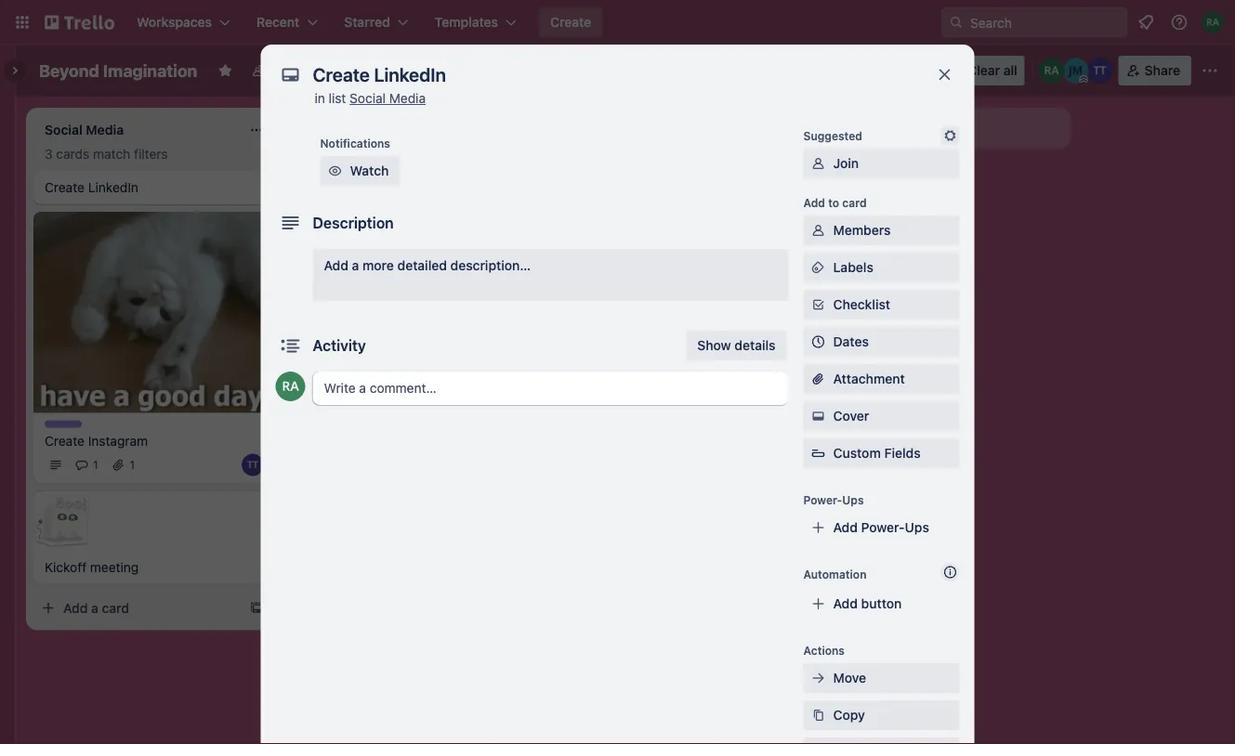 Task type: locate. For each thing, give the bounding box(es) containing it.
1 vertical spatial add a card
[[63, 601, 129, 616]]

sm image inside members link
[[809, 221, 828, 240]]

0 vertical spatial ruby anderson (rubyanderson7) image
[[1202, 11, 1225, 33]]

add a card button down description
[[298, 232, 506, 262]]

0 vertical spatial power-
[[804, 494, 843, 507]]

1
[[309, 146, 315, 162], [93, 459, 98, 472], [130, 459, 135, 472]]

ruby anderson (rubyanderson7) image
[[1202, 11, 1225, 33], [1039, 58, 1065, 84]]

1 horizontal spatial filters
[[403, 146, 437, 162]]

add another list
[[852, 120, 949, 136]]

a down kickoff meeting
[[91, 601, 98, 616]]

sm image
[[814, 56, 840, 82], [809, 154, 828, 173], [809, 221, 828, 240], [809, 296, 828, 314]]

sm image for copy
[[809, 707, 828, 725]]

1 up color: bold red, title: "thoughts" element
[[309, 146, 315, 162]]

add a card button for bottommost create from template… 'icon'
[[33, 594, 242, 623]]

detailed
[[398, 258, 447, 273]]

1 vertical spatial power-
[[862, 520, 905, 536]]

0 horizontal spatial ups
[[843, 494, 864, 507]]

create instagram link
[[45, 432, 260, 450]]

filters for 3 cards match filters
[[134, 146, 168, 162]]

add a card button down kickoff meeting link
[[33, 594, 242, 623]]

list inside button
[[931, 120, 949, 136]]

add power-ups link
[[804, 513, 960, 543]]

0 horizontal spatial filters
[[134, 146, 168, 162]]

0 horizontal spatial 1
[[93, 459, 98, 472]]

sm image inside checklist link
[[809, 296, 828, 314]]

0 vertical spatial add a card button
[[298, 232, 506, 262]]

sm image inside "join" link
[[809, 154, 828, 173]]

create inside "link"
[[45, 180, 85, 195]]

2 horizontal spatial 1
[[309, 146, 315, 162]]

add power-ups
[[834, 520, 930, 536]]

0 vertical spatial create
[[550, 14, 592, 30]]

sm image inside the move link
[[809, 669, 828, 688]]

ruby anderson (rubyanderson7) image right open information menu image
[[1202, 11, 1225, 33]]

sm image right another
[[941, 126, 960, 145]]

show details link
[[687, 331, 787, 361]]

custom fields button
[[804, 444, 960, 463]]

sm image left labels
[[809, 258, 828, 277]]

card down meeting
[[102, 601, 129, 616]]

1 vertical spatial list
[[931, 120, 949, 136]]

a down description
[[355, 239, 363, 255]]

4 button
[[847, 56, 961, 86]]

sm image left copy
[[809, 707, 828, 725]]

sm image up the suggested
[[814, 56, 840, 82]]

sm image left cover
[[809, 407, 828, 426]]

0 horizontal spatial create from template… image
[[249, 601, 264, 616]]

3 cards match filters
[[45, 146, 168, 162]]

1 horizontal spatial add a card button
[[298, 232, 506, 262]]

create linkedin
[[45, 180, 138, 195]]

2 filters from the left
[[403, 146, 437, 162]]

add a more detailed description… link
[[313, 249, 789, 301]]

dates
[[834, 334, 869, 350]]

sm image
[[941, 126, 960, 145], [326, 162, 345, 180], [809, 258, 828, 277], [809, 407, 828, 426], [809, 669, 828, 688], [809, 707, 828, 725]]

create
[[550, 14, 592, 30], [45, 180, 85, 195], [45, 433, 85, 449]]

dates button
[[804, 327, 960, 357]]

1 vertical spatial ups
[[905, 520, 930, 536]]

0 horizontal spatial ruby anderson (rubyanderson7) image
[[1039, 58, 1065, 84]]

1 vertical spatial a
[[352, 258, 359, 273]]

add a card down description
[[327, 239, 393, 255]]

power- down power-ups
[[862, 520, 905, 536]]

watch button
[[320, 156, 400, 186]]

color: bold red, title: "thoughts" element
[[309, 179, 360, 192]]

create from template… image
[[513, 240, 528, 255], [249, 601, 264, 616]]

1 vertical spatial create from template… image
[[249, 601, 264, 616]]

custom fields
[[834, 446, 921, 461]]

search image
[[949, 15, 964, 30]]

add a card
[[327, 239, 393, 255], [63, 601, 129, 616]]

media
[[389, 91, 426, 106]]

board link
[[277, 56, 357, 86]]

1 card matches filters
[[309, 146, 437, 162]]

sm image for labels
[[809, 258, 828, 277]]

terry turtle (terryturtle) image
[[242, 454, 264, 476]]

1 horizontal spatial power-
[[862, 520, 905, 536]]

1 vertical spatial ruby anderson (rubyanderson7) image
[[1039, 58, 1065, 84]]

sm image inside watch 'button'
[[326, 162, 345, 180]]

move
[[834, 671, 867, 686]]

beyond imagination
[[39, 60, 198, 80]]

imagination
[[103, 60, 198, 80]]

copy link
[[804, 701, 960, 731]]

in list social media
[[315, 91, 426, 106]]

2 vertical spatial a
[[91, 601, 98, 616]]

1 horizontal spatial create from template… image
[[513, 240, 528, 255]]

add a card for the topmost create from template… 'icon'
[[327, 239, 393, 255]]

sm image inside copy link
[[809, 707, 828, 725]]

add up join at the right
[[852, 120, 876, 136]]

add button button
[[804, 590, 960, 619]]

filters
[[134, 146, 168, 162], [403, 146, 437, 162]]

sm image for checklist
[[809, 296, 828, 314]]

1 horizontal spatial add a card
[[327, 239, 393, 255]]

open information menu image
[[1171, 13, 1189, 32]]

0 horizontal spatial add a card button
[[33, 594, 242, 623]]

show
[[698, 338, 732, 353]]

another
[[880, 120, 927, 136]]

1 horizontal spatial 1
[[130, 459, 135, 472]]

matches
[[348, 146, 400, 162]]

add a card down kickoff meeting
[[63, 601, 129, 616]]

filters right the matches
[[403, 146, 437, 162]]

sm image left checklist
[[809, 296, 828, 314]]

0 horizontal spatial power-
[[804, 494, 843, 507]]

sm image left join at the right
[[809, 154, 828, 173]]

None text field
[[304, 58, 917, 91]]

create for create
[[550, 14, 592, 30]]

1 vertical spatial create
[[45, 180, 85, 195]]

join link
[[804, 149, 960, 179]]

filters up create linkedin "link"
[[134, 146, 168, 162]]

sm image inside "labels" link
[[809, 258, 828, 277]]

a left the more
[[352, 258, 359, 273]]

0 horizontal spatial add a card
[[63, 601, 129, 616]]

sm image inside cover link
[[809, 407, 828, 426]]

cover link
[[804, 402, 960, 431]]

sm image left watch
[[326, 162, 345, 180]]

0 vertical spatial a
[[355, 239, 363, 255]]

ups up add power-ups
[[843, 494, 864, 507]]

add
[[852, 120, 876, 136], [804, 196, 826, 209], [327, 239, 352, 255], [324, 258, 349, 273], [834, 520, 858, 536], [834, 596, 858, 612], [63, 601, 88, 616]]

sm image down actions
[[809, 669, 828, 688]]

kickoff
[[45, 560, 87, 575]]

ups down fields
[[905, 520, 930, 536]]

list right another
[[931, 120, 949, 136]]

linkedin
[[88, 180, 138, 195]]

power- down custom on the right of the page
[[804, 494, 843, 507]]

1 vertical spatial add a card button
[[33, 594, 242, 623]]

kickoff meeting link
[[45, 558, 260, 577]]

card
[[318, 146, 345, 162], [843, 196, 867, 209], [366, 239, 393, 255], [102, 601, 129, 616]]

filters for 1 card matches filters
[[403, 146, 437, 162]]

power-
[[804, 494, 843, 507], [862, 520, 905, 536]]

ruby anderson (rubyanderson7) image right the all
[[1039, 58, 1065, 84]]

sm image for suggested
[[941, 126, 960, 145]]

create instagram
[[45, 433, 148, 449]]

a
[[355, 239, 363, 255], [352, 258, 359, 273], [91, 601, 98, 616]]

card up the more
[[366, 239, 393, 255]]

0 vertical spatial list
[[329, 91, 346, 106]]

color: purple, title: none image
[[45, 421, 82, 428]]

1 horizontal spatial ruby anderson (rubyanderson7) image
[[1202, 11, 1225, 33]]

add down automation
[[834, 596, 858, 612]]

0 notifications image
[[1135, 11, 1158, 33]]

1 horizontal spatial ups
[[905, 520, 930, 536]]

2 vertical spatial create
[[45, 433, 85, 449]]

list
[[329, 91, 346, 106], [931, 120, 949, 136]]

list right in
[[329, 91, 346, 106]]

ups
[[843, 494, 864, 507], [905, 520, 930, 536]]

create linkedin link
[[45, 179, 260, 197]]

3
[[45, 146, 53, 162]]

sm image down add to card
[[809, 221, 828, 240]]

0 vertical spatial add a card
[[327, 239, 393, 255]]

1 down create instagram
[[93, 459, 98, 472]]

power-ups
[[804, 494, 864, 507]]

1 down instagram
[[130, 459, 135, 472]]

sm image for cover
[[809, 407, 828, 426]]

1 filters from the left
[[134, 146, 168, 162]]

add a card button
[[298, 232, 506, 262], [33, 594, 242, 623]]

create inside button
[[550, 14, 592, 30]]

description…
[[451, 258, 531, 273]]

1 horizontal spatial list
[[931, 120, 949, 136]]



Task type: vqa. For each thing, say whether or not it's contained in the screenshot.
seven's The
no



Task type: describe. For each thing, give the bounding box(es) containing it.
members link
[[804, 216, 960, 245]]

terry turtle (terryturtle) image
[[1088, 58, 1114, 84]]

clear all
[[968, 63, 1018, 78]]

to
[[829, 196, 840, 209]]

share
[[1145, 63, 1181, 78]]

checklist
[[834, 297, 891, 312]]

add down kickoff
[[63, 601, 88, 616]]

add a more detailed description…
[[324, 258, 531, 273]]

add down power-ups
[[834, 520, 858, 536]]

details
[[735, 338, 776, 353]]

join
[[834, 156, 859, 171]]

watch
[[350, 163, 389, 179]]

sm image for members
[[809, 221, 828, 240]]

add a card button for the topmost create from template… 'icon'
[[298, 232, 506, 262]]

meeting
[[90, 560, 139, 575]]

fields
[[885, 446, 921, 461]]

a for bottommost create from template… 'icon'
[[91, 601, 98, 616]]

0 vertical spatial ups
[[843, 494, 864, 507]]

checklist link
[[804, 290, 960, 320]]

create for create linkedin
[[45, 180, 85, 195]]

jeremy miller (jeremymiller198) image
[[1063, 58, 1089, 84]]

actions
[[804, 644, 845, 657]]

show details
[[698, 338, 776, 353]]

add to card
[[804, 196, 867, 209]]

cover
[[834, 409, 870, 424]]

social
[[350, 91, 386, 106]]

switch to… image
[[13, 13, 32, 32]]

primary element
[[0, 0, 1236, 45]]

move link
[[804, 664, 960, 694]]

button
[[862, 596, 902, 612]]

card up color: bold red, title: "thoughts" element
[[318, 146, 345, 162]]

a for the topmost create from template… 'icon'
[[355, 239, 363, 255]]

sm image for join
[[809, 154, 828, 173]]

add a card for bottommost create from template… 'icon'
[[63, 601, 129, 616]]

add down description
[[327, 239, 352, 255]]

in
[[315, 91, 325, 106]]

clear
[[968, 63, 1001, 78]]

ruby anderson (rubyanderson7) image
[[276, 372, 305, 402]]

Write a comment text field
[[313, 372, 789, 405]]

custom
[[834, 446, 881, 461]]

4
[[941, 63, 950, 78]]

beyond
[[39, 60, 99, 80]]

create for create instagram
[[45, 433, 85, 449]]

suggested
[[804, 129, 863, 142]]

customize views image
[[366, 61, 385, 80]]

members
[[834, 223, 891, 238]]

sm image for watch
[[326, 162, 345, 180]]

labels link
[[804, 253, 960, 283]]

attachment button
[[804, 365, 960, 394]]

add another list button
[[818, 108, 1071, 149]]

social media link
[[350, 91, 426, 106]]

add left the more
[[324, 258, 349, 273]]

add button
[[834, 596, 902, 612]]

description
[[313, 214, 394, 232]]

automation
[[804, 568, 867, 581]]

copy
[[834, 708, 866, 723]]

cards
[[56, 146, 90, 162]]

all
[[1004, 63, 1018, 78]]

Board name text field
[[30, 56, 207, 86]]

share button
[[1119, 56, 1192, 86]]

add left to
[[804, 196, 826, 209]]

star or unstar board image
[[218, 63, 233, 78]]

activity
[[313, 337, 366, 355]]

board
[[309, 63, 346, 78]]

0 horizontal spatial list
[[329, 91, 346, 106]]

Search field
[[964, 8, 1127, 36]]

notifications
[[320, 137, 391, 150]]

clear all button
[[961, 56, 1025, 86]]

card right to
[[843, 196, 867, 209]]

instagram
[[88, 433, 148, 449]]

create button
[[539, 7, 603, 37]]

kickoff meeting
[[45, 560, 139, 575]]

0 vertical spatial create from template… image
[[513, 240, 528, 255]]

workspace visible image
[[251, 63, 266, 78]]

more
[[363, 258, 394, 273]]

match
[[93, 146, 130, 162]]

attachment
[[834, 371, 905, 387]]

show menu image
[[1201, 61, 1220, 80]]

sm image for move
[[809, 669, 828, 688]]

labels
[[834, 260, 874, 275]]

back to home image
[[45, 7, 114, 37]]

thoughts
[[309, 179, 360, 192]]



